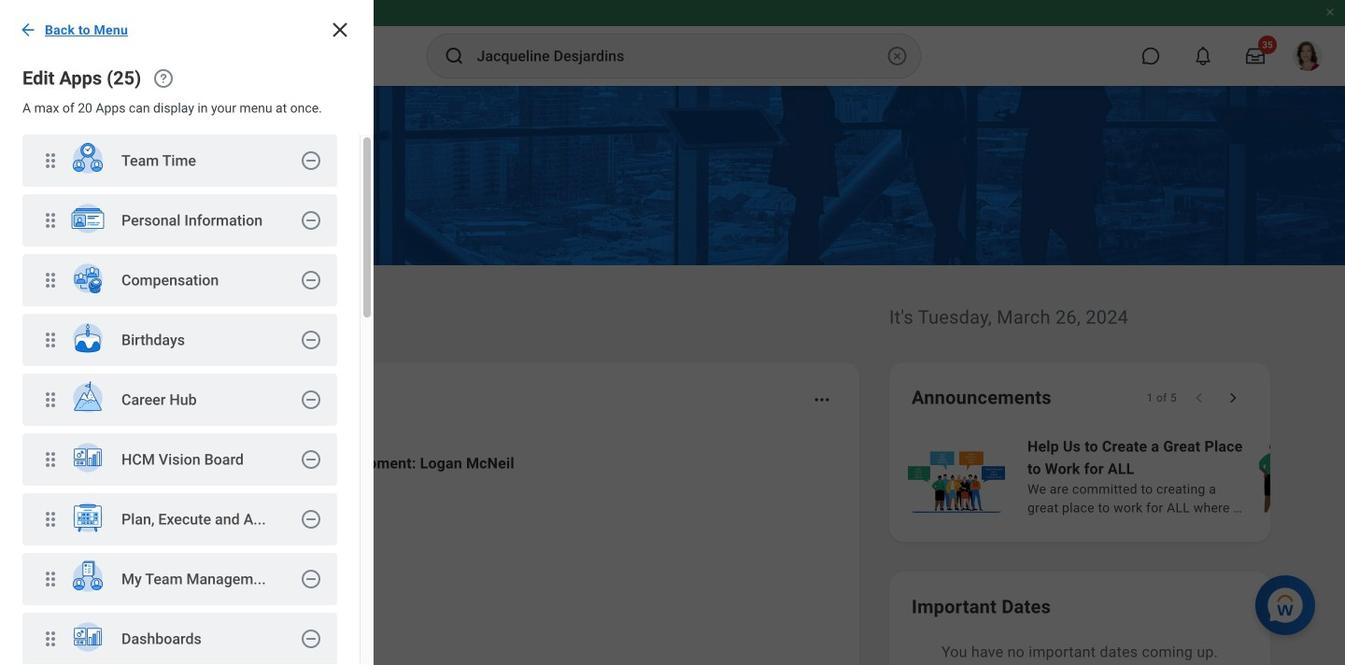 Task type: describe. For each thing, give the bounding box(es) containing it.
x circle image
[[886, 45, 909, 67]]

search image
[[443, 45, 466, 67]]

1 draggable vertical image from the top
[[39, 149, 62, 172]]

book open image
[[124, 640, 152, 665]]

minus circle image for 2nd list item
[[300, 209, 322, 232]]

minus circle image for 8th list item from the top of the list in global navigation dialog
[[300, 568, 322, 590]]

minus circle image for fifth list item from the top
[[300, 389, 322, 411]]

8 list item from the top
[[22, 553, 337, 607]]

notifications large image
[[1194, 47, 1213, 65]]

5 list item from the top
[[22, 374, 337, 428]]

arrow left image
[[19, 21, 37, 39]]

chevron right small image
[[1224, 389, 1243, 407]]

question outline image
[[152, 67, 175, 90]]

2 list item from the top
[[22, 194, 337, 249]]

7 list item from the top
[[22, 493, 337, 548]]

3 minus circle image from the top
[[300, 508, 322, 531]]

3 draggable vertical image from the top
[[39, 269, 62, 292]]

9 list item from the top
[[22, 613, 337, 665]]

2 minus circle image from the top
[[300, 329, 322, 351]]

profile logan mcneil element
[[1282, 36, 1334, 77]]

1 draggable vertical image from the top
[[39, 508, 62, 531]]

2 draggable vertical image from the top
[[39, 209, 62, 232]]

3 draggable vertical image from the top
[[39, 628, 62, 650]]

close environment banner image
[[1325, 7, 1336, 18]]

2 draggable vertical image from the top
[[39, 568, 62, 590]]



Task type: locate. For each thing, give the bounding box(es) containing it.
2 inbox image from the top
[[124, 563, 152, 591]]

inbox image
[[124, 474, 152, 502], [124, 563, 152, 591]]

main content
[[0, 86, 1345, 665]]

0 vertical spatial draggable vertical image
[[39, 508, 62, 531]]

1 list item from the top
[[22, 135, 337, 189]]

1 inbox image from the top
[[124, 474, 152, 502]]

4 minus circle image from the top
[[300, 448, 322, 471]]

global navigation dialog
[[0, 0, 374, 665]]

6 draggable vertical image from the top
[[39, 448, 62, 471]]

1 minus circle image from the top
[[300, 269, 322, 292]]

minus circle image for 1st list item from the top of the list in global navigation dialog
[[300, 149, 322, 172]]

1 vertical spatial inbox image
[[124, 563, 152, 591]]

2 minus circle image from the top
[[300, 209, 322, 232]]

banner
[[0, 0, 1345, 86]]

1 minus circle image from the top
[[300, 149, 322, 172]]

minus circle image for 1st list item from the bottom of the list in global navigation dialog
[[300, 628, 322, 650]]

minus circle image for 6th list item from the top of the list in global navigation dialog
[[300, 448, 322, 471]]

2 vertical spatial minus circle image
[[300, 508, 322, 531]]

6 minus circle image from the top
[[300, 628, 322, 650]]

1 vertical spatial minus circle image
[[300, 329, 322, 351]]

4 draggable vertical image from the top
[[39, 329, 62, 351]]

6 list item from the top
[[22, 434, 337, 488]]

2 vertical spatial draggable vertical image
[[39, 628, 62, 650]]

minus circle image
[[300, 269, 322, 292], [300, 329, 322, 351], [300, 508, 322, 531]]

inbox large image
[[1246, 47, 1265, 65]]

list
[[0, 135, 360, 665], [904, 434, 1345, 519], [97, 437, 837, 665]]

draggable vertical image
[[39, 508, 62, 531], [39, 568, 62, 590], [39, 628, 62, 650]]

x image
[[329, 19, 351, 41]]

0 vertical spatial inbox image
[[124, 474, 152, 502]]

minus circle image
[[300, 149, 322, 172], [300, 209, 322, 232], [300, 389, 322, 411], [300, 448, 322, 471], [300, 568, 322, 590], [300, 628, 322, 650]]

4 list item from the top
[[22, 314, 337, 368]]

chevron left small image
[[1190, 389, 1209, 407]]

0 vertical spatial minus circle image
[[300, 269, 322, 292]]

5 minus circle image from the top
[[300, 568, 322, 590]]

1 vertical spatial draggable vertical image
[[39, 568, 62, 590]]

draggable vertical image
[[39, 149, 62, 172], [39, 209, 62, 232], [39, 269, 62, 292], [39, 329, 62, 351], [39, 389, 62, 411], [39, 448, 62, 471]]

3 minus circle image from the top
[[300, 389, 322, 411]]

3 list item from the top
[[22, 254, 337, 308]]

status
[[1147, 391, 1177, 405]]

5 draggable vertical image from the top
[[39, 389, 62, 411]]

list inside global navigation dialog
[[0, 135, 360, 665]]

list item
[[22, 135, 337, 189], [22, 194, 337, 249], [22, 254, 337, 308], [22, 314, 337, 368], [22, 374, 337, 428], [22, 434, 337, 488], [22, 493, 337, 548], [22, 553, 337, 607], [22, 613, 337, 665]]



Task type: vqa. For each thing, say whether or not it's contained in the screenshot.
first draggable vertical image from the bottom of the 'list' inside Global Navigation dialog
yes



